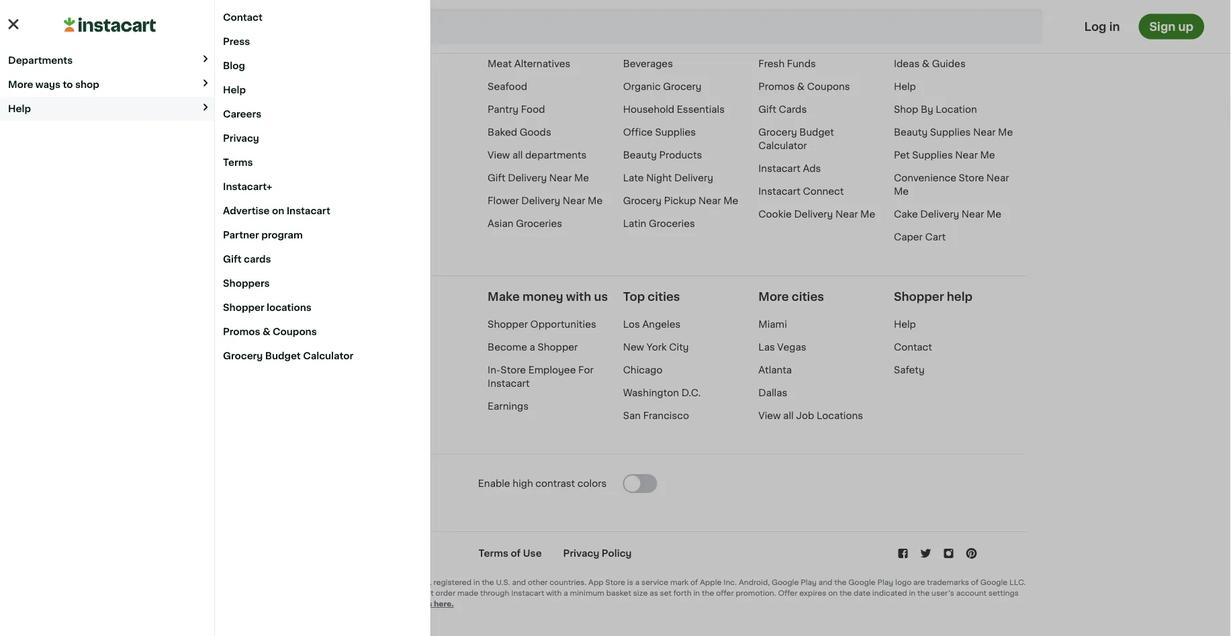 Task type: describe. For each thing, give the bounding box(es) containing it.
a down countries. at the bottom of page
[[564, 589, 568, 597]]

me for beauty supplies near me
[[998, 127, 1013, 137]]

view for view all departments
[[488, 150, 510, 160]]

supplies for supplies
[[930, 127, 971, 137]]

enable
[[478, 479, 510, 488]]

0 horizontal spatial contact link
[[215, 5, 430, 30]]

cities for top cities
[[648, 291, 680, 302]]

me for pet supplies near me
[[980, 150, 995, 160]]

instacart shopper app logo image
[[205, 283, 227, 305]]

ios
[[250, 320, 267, 329]]

us
[[594, 291, 608, 302]]

household
[[623, 105, 674, 114]]

products for dairy products
[[515, 13, 558, 23]]

dairy
[[488, 13, 513, 23]]

shopper locations link
[[215, 296, 430, 320]]

terms of use link
[[479, 549, 542, 558]]

frozen food link
[[623, 36, 681, 46]]

on inside advertise on instacart link
[[272, 206, 284, 216]]

delivery for cake delivery near me
[[920, 209, 959, 219]]

pantry
[[488, 105, 519, 114]]

android,
[[739, 578, 770, 586]]

1 horizontal spatial offer
[[716, 589, 734, 597]]

1 vertical spatial contact
[[894, 342, 932, 352]]

me for cake delivery near me
[[987, 209, 1002, 219]]

partner
[[223, 230, 259, 240]]

connect
[[803, 187, 844, 196]]

view all job locations
[[758, 411, 863, 420]]

essentials
[[677, 105, 725, 114]]

instacart connect
[[758, 187, 844, 196]]

store inside apple and the apple logo are trademarks of apple inc., registered in the u.s. and other countries. app store is a service mark of apple inc. android, google play and the google play logo are trademarks of google llc. terms for free delivery (first order): offer valid on first order made through instacart with a minimum basket size as set forth in the offer promotion. offer expires on the date indicated in the user's account settings or displayed in the offer promotion.
[[605, 578, 625, 586]]

near for pet supplies near me
[[955, 150, 978, 160]]

3 apple from the left
[[393, 578, 415, 586]]

me for cookie delivery near me
[[860, 209, 875, 219]]

contact inside main menu dialog
[[223, 13, 263, 22]]

ios link
[[250, 318, 267, 331]]

atlanta link
[[758, 365, 792, 375]]

convenience store near me link
[[894, 173, 1009, 196]]

me for flower delivery near me
[[588, 196, 603, 205]]

ideas
[[894, 59, 920, 68]]

in up made
[[473, 578, 480, 586]]

cake delivery near me link
[[894, 209, 1002, 219]]

2 play from the left
[[878, 578, 893, 586]]

help link down shopper help
[[894, 320, 916, 329]]

make money with us
[[488, 291, 608, 302]]

fresh
[[758, 59, 785, 68]]

valid
[[389, 589, 406, 597]]

san francisco
[[623, 411, 689, 420]]

program
[[261, 230, 303, 240]]

gift delivery near me
[[488, 173, 589, 183]]

3 google from the left
[[981, 578, 1008, 586]]

cities for more cities
[[792, 291, 824, 302]]

angeles
[[642, 320, 681, 329]]

basket
[[606, 589, 631, 597]]

help up shop
[[894, 82, 916, 91]]

gift for gift delivery near me
[[488, 173, 506, 183]]

promos & coupons inside main menu dialog
[[223, 327, 317, 336]]

miami link
[[758, 320, 787, 329]]

miami
[[758, 320, 787, 329]]

android link
[[302, 318, 341, 331]]

ideas & guides
[[894, 59, 966, 68]]

delivery for gift delivery near me
[[508, 173, 547, 183]]

job
[[796, 411, 814, 420]]

beauty for beauty supplies near me
[[894, 127, 928, 137]]

d.c.
[[681, 388, 701, 397]]

a right the is
[[635, 578, 640, 586]]

advertise
[[223, 206, 270, 216]]

shopper for shopper help
[[894, 291, 944, 302]]

york
[[647, 342, 667, 352]]

near for beauty supplies near me
[[973, 127, 996, 137]]

1 vertical spatial become
[[488, 342, 527, 352]]

food for pantry food
[[521, 105, 545, 114]]

more ways to shop
[[8, 80, 99, 89]]

log
[[1084, 21, 1107, 32]]

become a shopper link
[[488, 342, 578, 352]]

cards
[[779, 105, 807, 114]]

llc.
[[1010, 578, 1026, 586]]

main menu dialog
[[0, 0, 1231, 636]]

1 horizontal spatial contact link
[[894, 342, 932, 352]]

organic grocery link
[[623, 82, 702, 91]]

cookie delivery near me
[[758, 209, 875, 219]]

2 google from the left
[[848, 578, 876, 586]]

partner program link
[[215, 223, 430, 247]]

help inside dropdown button
[[8, 104, 31, 113]]

pantry food link
[[488, 105, 545, 114]]

help button
[[0, 96, 214, 121]]

los angeles link
[[623, 320, 681, 329]]

forth
[[674, 589, 692, 597]]

late
[[623, 173, 644, 183]]

1 vertical spatial promos & coupons link
[[215, 320, 430, 344]]

pet supplies near me link
[[894, 150, 995, 160]]

all for departments
[[512, 150, 523, 160]]

1 vertical spatial careers link
[[215, 102, 430, 126]]

supplies up the convenience
[[912, 150, 953, 160]]

0 vertical spatial coupons
[[807, 82, 850, 91]]

calculator inside main menu dialog
[[303, 351, 353, 361]]

departments
[[525, 150, 587, 160]]

store for in-
[[501, 365, 526, 375]]

contrast
[[536, 479, 575, 488]]

grocery down gift cards
[[758, 127, 797, 137]]

facebook image
[[896, 547, 910, 560]]

flower
[[488, 196, 519, 205]]

alternatives
[[514, 59, 570, 68]]

expires
[[799, 589, 826, 597]]

top cities
[[623, 291, 680, 302]]

ads
[[803, 164, 821, 173]]

make
[[488, 291, 520, 302]]

0 horizontal spatial offer
[[301, 600, 319, 607]]

delivery up the "grocery pickup near me"
[[674, 173, 713, 183]]

1 apple from the left
[[231, 578, 252, 586]]

2 apple from the left
[[284, 578, 306, 586]]

alcohol
[[623, 13, 659, 23]]

of left use
[[511, 549, 521, 558]]

in right forth
[[693, 589, 700, 597]]

in inside button
[[1109, 21, 1120, 32]]

through
[[480, 589, 509, 597]]

pantry food
[[488, 105, 545, 114]]

terms inside apple and the apple logo are trademarks of apple inc., registered in the u.s. and other countries. app store is a service mark of apple inc. android, google play and the google play logo are trademarks of google llc. terms for free delivery (first order): offer valid on first order made through instacart with a minimum basket size as set forth in the offer promotion. offer expires on the date indicated in the user's account settings or displayed in the offer promotion.
[[231, 589, 253, 597]]

instacart inside apple and the apple logo are trademarks of apple inc., registered in the u.s. and other countries. app store is a service mark of apple inc. android, google play and the google play logo are trademarks of google llc. terms for free delivery (first order): offer valid on first order made through instacart with a minimum basket size as set forth in the offer promotion. offer expires on the date indicated in the user's account settings or displayed in the offer promotion.
[[511, 589, 544, 597]]

by
[[921, 105, 933, 114]]

gift cards
[[758, 105, 807, 114]]

first
[[419, 589, 434, 597]]

baked
[[488, 127, 517, 137]]

gift for gift cards
[[758, 105, 776, 114]]

partner program
[[223, 230, 303, 240]]

grocery up household essentials link
[[663, 82, 702, 91]]

1 horizontal spatial promos & coupons
[[758, 82, 850, 91]]

user's
[[932, 589, 954, 597]]

of right mark
[[690, 578, 698, 586]]

colors
[[577, 479, 607, 488]]

2 and from the left
[[512, 578, 526, 586]]

size
[[633, 589, 648, 597]]

0 vertical spatial grocery budget calculator link
[[758, 127, 834, 150]]

instacart up ebt snap in the right of the page
[[758, 13, 801, 23]]

of up account
[[971, 578, 979, 586]]

close main menu image
[[5, 16, 21, 32]]

san francisco link
[[623, 411, 689, 420]]

0 horizontal spatial become
[[231, 291, 280, 302]]

promos inside main menu dialog
[[223, 327, 260, 336]]

coupons inside main menu dialog
[[273, 327, 317, 336]]

android play store logo image
[[284, 319, 294, 329]]

2 horizontal spatial on
[[828, 589, 838, 597]]

delivery inside apple and the apple logo are trademarks of apple inc., registered in the u.s. and other countries. app store is a service mark of apple inc. android, google play and the google play logo are trademarks of google llc. terms for free delivery (first order): offer valid on first order made through instacart with a minimum basket size as set forth in the offer promotion. offer expires on the date indicated in the user's account settings or displayed in the offer promotion.
[[286, 589, 316, 597]]

near for cookie delivery near me
[[835, 209, 858, 219]]

sign
[[1150, 21, 1176, 32]]

view all departments
[[488, 150, 587, 160]]

near for convenience store near me
[[987, 173, 1009, 183]]

4 apple from the left
[[700, 578, 722, 586]]

cake delivery near me
[[894, 209, 1002, 219]]

1 horizontal spatial &
[[797, 82, 805, 91]]

groceries for delivery
[[516, 219, 562, 228]]

asian
[[488, 219, 514, 228]]

fresh funds link
[[758, 59, 816, 68]]

household essentials
[[623, 105, 725, 114]]

shop
[[894, 105, 918, 114]]

shoppers link
[[215, 271, 430, 296]]

instacart connect link
[[758, 187, 844, 196]]

1 offer from the left
[[367, 589, 387, 597]]

apple and the apple logo are trademarks of apple inc., registered in the u.s. and other countries. app store is a service mark of apple inc. android, google play and the google play logo are trademarks of google llc. terms for free delivery (first order): offer valid on first order made through instacart with a minimum basket size as set forth in the offer promotion. offer expires on the date indicated in the user's account settings or displayed in the offer promotion.
[[231, 578, 1026, 607]]

products for beauty products
[[659, 150, 702, 160]]

safety
[[894, 365, 925, 375]]

in right "indicated"
[[909, 589, 916, 597]]

latin groceries link
[[623, 219, 695, 228]]

meat link
[[488, 36, 512, 46]]

app
[[588, 578, 604, 586]]

shopper up employee
[[538, 342, 578, 352]]

instacart inside advertise on instacart link
[[287, 206, 330, 216]]

pickup
[[664, 196, 696, 205]]

0 horizontal spatial blog link
[[215, 54, 430, 78]]

a up locations
[[283, 291, 290, 302]]

log in
[[1084, 21, 1120, 32]]

gift for gift cards
[[223, 255, 242, 264]]

policy
[[602, 549, 632, 558]]

0 vertical spatial careers
[[894, 13, 931, 23]]

1 and from the left
[[254, 578, 268, 586]]

grocery pickup near me
[[623, 196, 738, 205]]

with inside apple and the apple logo are trademarks of apple inc., registered in the u.s. and other countries. app store is a service mark of apple inc. android, google play and the google play logo are trademarks of google llc. terms for free delivery (first order): offer valid on first order made through instacart with a minimum basket size as set forth in the offer promotion. offer expires on the date indicated in the user's account settings or displayed in the offer promotion.
[[546, 589, 562, 597]]

asian groceries
[[488, 219, 562, 228]]

instacart home image
[[48, 17, 149, 33]]



Task type: locate. For each thing, give the bounding box(es) containing it.
late night delivery link
[[623, 173, 713, 183]]

grocery budget calculator link down android
[[215, 344, 430, 368]]

1 vertical spatial privacy
[[563, 549, 599, 558]]

instacart down other
[[511, 589, 544, 597]]

ios app store logo image
[[231, 319, 241, 329]]

1 vertical spatial blog link
[[215, 54, 430, 78]]

logo up "indicated"
[[895, 578, 912, 586]]

beverages
[[623, 59, 673, 68]]

0 vertical spatial store
[[959, 173, 984, 183]]

location
[[675, 13, 714, 23]]

& inside main menu dialog
[[263, 327, 270, 336]]

0 vertical spatial promotion.
[[736, 589, 776, 597]]

help link up shop
[[894, 82, 916, 91]]

privacy
[[223, 134, 259, 143], [563, 549, 599, 558]]

1 horizontal spatial on
[[408, 589, 417, 597]]

gift cards link
[[215, 247, 430, 271]]

2 are from the left
[[914, 578, 925, 586]]

beauty for beauty products
[[623, 150, 657, 160]]

cookie
[[758, 209, 792, 219]]

near for gift delivery near me
[[549, 173, 572, 183]]

help down shopper help
[[894, 320, 916, 329]]

contact link
[[215, 5, 430, 30], [894, 342, 932, 352]]

press
[[223, 37, 250, 46]]

all down baked goods
[[512, 150, 523, 160]]

instacart logo image
[[64, 17, 156, 32]]

gift inside main menu dialog
[[223, 255, 242, 264]]

0 horizontal spatial grocery budget calculator
[[223, 351, 353, 361]]

0 horizontal spatial budget
[[265, 351, 301, 361]]

beauty down office
[[623, 150, 657, 160]]

view down baked
[[488, 150, 510, 160]]

displayed
[[240, 600, 277, 607]]

los angeles
[[623, 320, 681, 329]]

0 vertical spatial contact
[[223, 13, 263, 22]]

grocery inside main menu dialog
[[223, 351, 263, 361]]

seafood link
[[488, 82, 527, 91]]

1 horizontal spatial grocery budget calculator
[[758, 127, 834, 150]]

promos down "shopper locations"
[[223, 327, 260, 336]]

trademarks up user's
[[927, 578, 969, 586]]

0 horizontal spatial contact
[[223, 13, 263, 22]]

store up 'basket' in the bottom of the page
[[605, 578, 625, 586]]

1 horizontal spatial budget
[[799, 127, 834, 137]]

instacart
[[758, 13, 801, 23], [758, 164, 801, 173], [758, 187, 801, 196], [287, 206, 330, 216], [488, 379, 530, 388], [511, 589, 544, 597]]

all left job
[[783, 411, 794, 420]]

me for convenience store near me
[[894, 187, 909, 196]]

here.
[[434, 600, 454, 607]]

grocery
[[663, 82, 702, 91], [758, 127, 797, 137], [623, 196, 662, 205], [223, 351, 263, 361]]

details
[[406, 600, 432, 607]]

with left us
[[566, 291, 591, 302]]

instagram image
[[942, 547, 956, 560]]

me for gift delivery near me
[[574, 173, 589, 183]]

pinterest image
[[965, 547, 978, 560]]

0 horizontal spatial gift
[[223, 255, 242, 264]]

0 horizontal spatial beauty
[[623, 150, 657, 160]]

with down countries. at the bottom of page
[[546, 589, 562, 597]]

supplies up pet supplies near me link
[[930, 127, 971, 137]]

1 vertical spatial become a shopper
[[488, 342, 578, 352]]

grocery budget calculator down android play store logo
[[223, 351, 353, 361]]

pet
[[894, 150, 910, 160]]

1 vertical spatial calculator
[[303, 351, 353, 361]]

of
[[511, 549, 521, 558], [383, 578, 391, 586], [690, 578, 698, 586], [971, 578, 979, 586]]

0 horizontal spatial promotion.
[[321, 600, 361, 607]]

on right expires
[[828, 589, 838, 597]]

1 horizontal spatial careers link
[[894, 13, 931, 23]]

cities up vegas
[[792, 291, 824, 302]]

all
[[512, 150, 523, 160], [783, 411, 794, 420]]

2 horizontal spatial view
[[758, 411, 781, 420]]

of up valid
[[383, 578, 391, 586]]

1 horizontal spatial promos
[[758, 82, 795, 91]]

store inside "convenience store near me"
[[959, 173, 984, 183]]

2 meat from the top
[[488, 59, 512, 68]]

2 vertical spatial &
[[263, 327, 270, 336]]

0 vertical spatial promos & coupons
[[758, 82, 850, 91]]

groceries down pickup
[[649, 219, 695, 228]]

budget inside main menu dialog
[[265, 351, 301, 361]]

careers link
[[894, 13, 931, 23], [215, 102, 430, 126]]

0 horizontal spatial promos & coupons
[[223, 327, 317, 336]]

office supplies
[[623, 127, 696, 137]]

delivery up cart
[[920, 209, 959, 219]]

shopper up ios app store logo
[[223, 303, 264, 312]]

offer up more
[[367, 589, 387, 597]]

offer down inc.
[[716, 589, 734, 597]]

0 horizontal spatial and
[[254, 578, 268, 586]]

0 horizontal spatial promos
[[223, 327, 260, 336]]

1 logo from the left
[[308, 578, 324, 586]]

privacy link
[[215, 126, 430, 150]]

0 horizontal spatial careers link
[[215, 102, 430, 126]]

shopper help
[[894, 291, 973, 302]]

privacy inside privacy link
[[223, 134, 259, 143]]

supplies for products
[[655, 127, 696, 137]]

terms up u.s.
[[479, 549, 508, 558]]

1 horizontal spatial blog
[[894, 36, 915, 46]]

0 vertical spatial blog link
[[894, 36, 915, 46]]

delivery down the view all departments link
[[508, 173, 547, 183]]

0 horizontal spatial blog
[[223, 61, 245, 71]]

logo up (first
[[308, 578, 324, 586]]

supplies down household essentials link
[[655, 127, 696, 137]]

store for convenience
[[959, 173, 984, 183]]

office
[[623, 127, 653, 137]]

shopper for shopper opportunities
[[488, 320, 528, 329]]

0 vertical spatial blog
[[894, 36, 915, 46]]

instacart up instacart connect
[[758, 164, 801, 173]]

0 vertical spatial with
[[566, 291, 591, 302]]

more
[[384, 600, 404, 607]]

0 horizontal spatial products
[[515, 13, 558, 23]]

delivery for cookie delivery near me
[[794, 209, 833, 219]]

0 vertical spatial grocery budget calculator
[[758, 127, 834, 150]]

order):
[[339, 589, 366, 597]]

and up "for"
[[254, 578, 268, 586]]

and right u.s.
[[512, 578, 526, 586]]

instacart up cookie
[[758, 187, 801, 196]]

food down alcohol by location
[[657, 36, 681, 46]]

delivery down "connect"
[[794, 209, 833, 219]]

flower delivery near me
[[488, 196, 603, 205]]

0 vertical spatial become a shopper
[[231, 291, 343, 302]]

offer left expires
[[778, 589, 797, 597]]

1 vertical spatial products
[[659, 150, 702, 160]]

0 horizontal spatial groceries
[[516, 219, 562, 228]]

convenience store near me
[[894, 173, 1009, 196]]

pet supplies near me
[[894, 150, 995, 160]]

1 horizontal spatial coupons
[[807, 82, 850, 91]]

0 vertical spatial calculator
[[758, 141, 807, 150]]

all for job
[[783, 411, 794, 420]]

contact up safety
[[894, 342, 932, 352]]

promos & coupons
[[758, 82, 850, 91], [223, 327, 317, 336]]

me inside "convenience store near me"
[[894, 187, 909, 196]]

grocery budget calculator link down cards
[[758, 127, 834, 150]]

latin groceries
[[623, 219, 695, 228]]

me for grocery pickup near me
[[723, 196, 738, 205]]

help link for beauty supplies near me link
[[894, 82, 916, 91]]

promos & coupons down funds
[[758, 82, 850, 91]]

help link for privacy link
[[215, 78, 430, 102]]

become down shoppers
[[231, 291, 280, 302]]

1 vertical spatial terms
[[479, 549, 508, 558]]

1 vertical spatial beauty
[[623, 150, 657, 160]]

1 meat from the top
[[488, 36, 512, 46]]

2 horizontal spatial &
[[922, 59, 930, 68]]

0 vertical spatial food
[[657, 36, 681, 46]]

privacy for privacy policy
[[563, 549, 599, 558]]

1 horizontal spatial offer
[[778, 589, 797, 597]]

0 vertical spatial contact link
[[215, 5, 430, 30]]

0 horizontal spatial offer
[[367, 589, 387, 597]]

convenience
[[894, 173, 956, 183]]

products up late night delivery link
[[659, 150, 702, 160]]

careers link up terms link at the top of page
[[215, 102, 430, 126]]

ideas & guides link
[[894, 59, 966, 68]]

1 vertical spatial store
[[501, 365, 526, 375]]

1 vertical spatial &
[[797, 82, 805, 91]]

terms for terms of use
[[479, 549, 508, 558]]

store inside the in-store employee for instacart
[[501, 365, 526, 375]]

0 horizontal spatial grocery budget calculator link
[[215, 344, 430, 368]]

1 google from the left
[[772, 578, 799, 586]]

twitter image
[[919, 547, 933, 560]]

1 vertical spatial blog
[[223, 61, 245, 71]]

google up date at right
[[848, 578, 876, 586]]

seafood
[[488, 82, 527, 91]]

food
[[657, 36, 681, 46], [521, 105, 545, 114]]

shop by location
[[894, 105, 977, 114]]

2 vertical spatial terms
[[231, 589, 253, 597]]

in down free
[[278, 600, 285, 607]]

a
[[283, 291, 290, 302], [530, 342, 535, 352], [635, 578, 640, 586], [564, 589, 568, 597]]

in right log
[[1109, 21, 1120, 32]]

baked goods
[[488, 127, 551, 137]]

google up settings
[[981, 578, 1008, 586]]

cards
[[244, 255, 271, 264]]

on up program
[[272, 206, 284, 216]]

grocery pickup near me link
[[623, 196, 738, 205]]

calculator up instacart ads
[[758, 141, 807, 150]]

fresh funds
[[758, 59, 816, 68]]

budget down android play store logo
[[265, 351, 301, 361]]

2 trademarks from the left
[[927, 578, 969, 586]]

2 groceries from the left
[[649, 219, 695, 228]]

shopper for shopper locations
[[223, 303, 264, 312]]

0 vertical spatial budget
[[799, 127, 834, 137]]

las vegas
[[758, 342, 806, 352]]

food up the 'goods'
[[521, 105, 545, 114]]

near inside "convenience store near me"
[[987, 173, 1009, 183]]

0 horizontal spatial store
[[501, 365, 526, 375]]

departments button
[[0, 48, 214, 72]]

more for more cities
[[758, 291, 789, 302]]

1 horizontal spatial calculator
[[758, 141, 807, 150]]

play up expires
[[801, 578, 817, 586]]

beauty products link
[[623, 150, 702, 160]]

and up expires
[[819, 578, 832, 586]]

inc.
[[724, 578, 737, 586]]

become a shopper
[[231, 291, 343, 302], [488, 342, 578, 352]]

1 horizontal spatial with
[[566, 291, 591, 302]]

near down departments
[[549, 173, 572, 183]]

0 horizontal spatial &
[[263, 327, 270, 336]]

u.s.
[[496, 578, 510, 586]]

store down become a shopper 'link'
[[501, 365, 526, 375]]

2 logo from the left
[[895, 578, 912, 586]]

for
[[255, 589, 265, 597]]

0 vertical spatial promos
[[758, 82, 795, 91]]

1 vertical spatial more
[[758, 291, 789, 302]]

blog up the "ideas"
[[894, 36, 915, 46]]

meat for meat alternatives
[[488, 59, 512, 68]]

caper
[[894, 232, 923, 242]]

more
[[8, 80, 33, 89], [758, 291, 789, 302]]

more inside 'dropdown button'
[[8, 80, 33, 89]]

promotion. down order):
[[321, 600, 361, 607]]

near for grocery pickup near me
[[699, 196, 721, 205]]

terms link
[[215, 150, 430, 175]]

1 vertical spatial promotion.
[[321, 600, 361, 607]]

more for more ways to shop
[[8, 80, 33, 89]]

view for view more details here.
[[363, 600, 382, 607]]

1 vertical spatial promos & coupons
[[223, 327, 317, 336]]

press link
[[215, 30, 430, 54]]

near down the beauty supplies near me
[[955, 150, 978, 160]]

1 vertical spatial gift
[[488, 173, 506, 183]]

are up (first
[[326, 578, 338, 586]]

0 horizontal spatial with
[[546, 589, 562, 597]]

household essentials link
[[623, 105, 725, 114]]

1 cities from the left
[[648, 291, 680, 302]]

a down shopper opportunities
[[530, 342, 535, 352]]

instacart ads
[[758, 164, 821, 173]]

1 horizontal spatial groceries
[[649, 219, 695, 228]]

promotion. down android,
[[736, 589, 776, 597]]

grocery budget calculator down cards
[[758, 127, 834, 150]]

dallas
[[758, 388, 787, 397]]

become up 'in-'
[[488, 342, 527, 352]]

play up "indicated"
[[878, 578, 893, 586]]

& left android play store logo
[[263, 327, 270, 336]]

view more details here. link
[[363, 600, 454, 607]]

on
[[272, 206, 284, 216], [408, 589, 417, 597], [828, 589, 838, 597]]

cities up angeles at right
[[648, 291, 680, 302]]

1 horizontal spatial become a shopper
[[488, 342, 578, 352]]

contact
[[223, 13, 263, 22], [894, 342, 932, 352]]

2 offer from the left
[[778, 589, 797, 597]]

0 vertical spatial become
[[231, 291, 280, 302]]

view for view all job locations
[[758, 411, 781, 420]]

careers link up the "ideas"
[[894, 13, 931, 23]]

grocery budget calculator inside main menu dialog
[[223, 351, 353, 361]]

blog inside main menu dialog
[[223, 61, 245, 71]]

0 vertical spatial products
[[515, 13, 558, 23]]

near down gift delivery near me
[[563, 196, 585, 205]]

on up view more details here. link
[[408, 589, 417, 597]]

coupons
[[807, 82, 850, 91], [273, 327, 317, 336]]

0 vertical spatial promos & coupons link
[[758, 82, 850, 91]]

1 horizontal spatial logo
[[895, 578, 912, 586]]

near for flower delivery near me
[[563, 196, 585, 205]]

1 horizontal spatial all
[[783, 411, 794, 420]]

1 play from the left
[[801, 578, 817, 586]]

1 trademarks from the left
[[339, 578, 382, 586]]

washington d.c. link
[[623, 388, 701, 397]]

instacart inside the in-store employee for instacart
[[488, 379, 530, 388]]

become
[[231, 291, 280, 302], [488, 342, 527, 352]]

calculator
[[758, 141, 807, 150], [303, 351, 353, 361]]

promos
[[758, 82, 795, 91], [223, 327, 260, 336]]

0 horizontal spatial coupons
[[273, 327, 317, 336]]

meat for meat link
[[488, 36, 512, 46]]

snap
[[779, 36, 806, 46]]

1 vertical spatial all
[[783, 411, 794, 420]]

0 horizontal spatial on
[[272, 206, 284, 216]]

countries.
[[550, 578, 587, 586]]

terms for terms
[[223, 158, 253, 167]]

view
[[488, 150, 510, 160], [758, 411, 781, 420], [363, 600, 382, 607]]

careers inside main menu dialog
[[223, 109, 261, 119]]

view left more
[[363, 600, 382, 607]]

grocery down ios app store logo
[[223, 351, 263, 361]]

1 vertical spatial grocery budget calculator
[[223, 351, 353, 361]]

1 horizontal spatial view
[[488, 150, 510, 160]]

near for cake delivery near me
[[962, 209, 984, 219]]

0 horizontal spatial are
[[326, 578, 338, 586]]

more left ways
[[8, 80, 33, 89]]

promos & coupons down "shopper locations"
[[223, 327, 317, 336]]

2 vertical spatial view
[[363, 600, 382, 607]]

instacart down 'in-'
[[488, 379, 530, 388]]

to
[[63, 80, 73, 89]]

are down twitter image
[[914, 578, 925, 586]]

0 horizontal spatial logo
[[308, 578, 324, 586]]

near right pickup
[[699, 196, 721, 205]]

organic
[[623, 82, 661, 91]]

meat alternatives link
[[488, 59, 570, 68]]

0 horizontal spatial careers
[[223, 109, 261, 119]]

groceries down flower delivery near me "link"
[[516, 219, 562, 228]]

1 horizontal spatial contact
[[894, 342, 932, 352]]

2 cities from the left
[[792, 291, 824, 302]]

1 vertical spatial food
[[521, 105, 545, 114]]

shopper up android link
[[292, 291, 343, 302]]

google right android,
[[772, 578, 799, 586]]

groceries for pickup
[[649, 219, 695, 228]]

chicago link
[[623, 365, 663, 375]]

contact up press
[[223, 13, 263, 22]]

1 horizontal spatial store
[[605, 578, 625, 586]]

terms inside terms link
[[223, 158, 253, 167]]

for
[[578, 365, 594, 375]]

night
[[646, 173, 672, 183]]

gift cards
[[223, 255, 271, 264]]

francisco
[[643, 411, 689, 420]]

become a shopper down shopper opportunities
[[488, 342, 578, 352]]

near down the location
[[973, 127, 996, 137]]

0 horizontal spatial google
[[772, 578, 799, 586]]

near down "convenience store near me"
[[962, 209, 984, 219]]

1 horizontal spatial products
[[659, 150, 702, 160]]

trademarks up order):
[[339, 578, 382, 586]]

in-
[[488, 365, 501, 375]]

san
[[623, 411, 641, 420]]

delivery for flower delivery near me
[[521, 196, 560, 205]]

las vegas link
[[758, 342, 806, 352]]

food for frozen food
[[657, 36, 681, 46]]

2 horizontal spatial google
[[981, 578, 1008, 586]]

1 horizontal spatial careers
[[894, 13, 931, 23]]

0 horizontal spatial view
[[363, 600, 382, 607]]

1 horizontal spatial cities
[[792, 291, 824, 302]]

alcohol by location link
[[623, 13, 714, 23]]

& down funds
[[797, 82, 805, 91]]

near down "connect"
[[835, 209, 858, 219]]

shopper inside main menu dialog
[[223, 303, 264, 312]]

1 horizontal spatial blog link
[[894, 36, 915, 46]]

promos down fresh
[[758, 82, 795, 91]]

1 are from the left
[[326, 578, 338, 586]]

grocery up latin
[[623, 196, 662, 205]]

meat
[[488, 36, 512, 46], [488, 59, 512, 68]]

delivery down gift delivery near me
[[521, 196, 560, 205]]

privacy for privacy
[[223, 134, 259, 143]]

beauty
[[894, 127, 928, 137], [623, 150, 657, 160]]

use
[[523, 549, 542, 558]]

1 vertical spatial grocery budget calculator link
[[215, 344, 430, 368]]

1 horizontal spatial and
[[512, 578, 526, 586]]

1 groceries from the left
[[516, 219, 562, 228]]

0 horizontal spatial more
[[8, 80, 33, 89]]

0 vertical spatial view
[[488, 150, 510, 160]]

privacy up instacart+
[[223, 134, 259, 143]]

1 horizontal spatial food
[[657, 36, 681, 46]]

0 horizontal spatial promos & coupons link
[[215, 320, 430, 344]]

3 and from the left
[[819, 578, 832, 586]]

1 horizontal spatial promos & coupons link
[[758, 82, 850, 91]]

android
[[302, 320, 341, 329]]

offer down (first
[[301, 600, 319, 607]]

help down more ways to shop
[[8, 104, 31, 113]]

meat alternatives
[[488, 59, 570, 68]]

help down press
[[223, 85, 246, 95]]

1 horizontal spatial play
[[878, 578, 893, 586]]

terms up or at the left
[[231, 589, 253, 597]]

beauty products
[[623, 150, 702, 160]]



Task type: vqa. For each thing, say whether or not it's contained in the screenshot.


